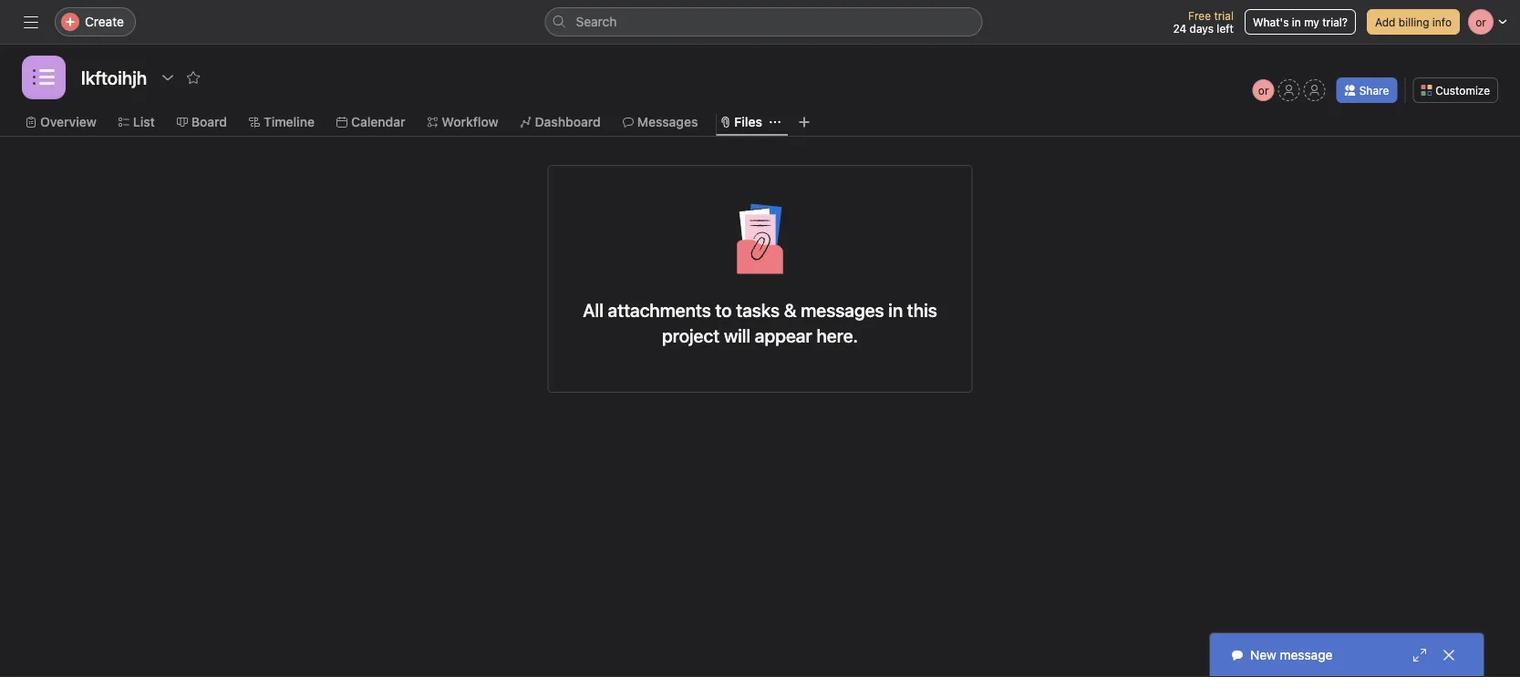 Task type: describe. For each thing, give the bounding box(es) containing it.
calendar link
[[337, 112, 406, 132]]

free trial 24 days left
[[1174, 9, 1234, 35]]

search
[[576, 14, 617, 29]]

to
[[716, 299, 732, 321]]

all
[[583, 299, 604, 321]]

workflow
[[442, 115, 499, 130]]

list image
[[33, 67, 55, 89]]

files link
[[720, 112, 763, 132]]

billing
[[1399, 16, 1430, 28]]

24
[[1174, 22, 1187, 35]]

add billing info button
[[1368, 9, 1461, 35]]

my
[[1305, 16, 1320, 28]]

messages link
[[623, 112, 698, 132]]

share button
[[1337, 78, 1398, 103]]

add billing info
[[1376, 16, 1453, 28]]

messages
[[801, 299, 885, 321]]

project
[[662, 325, 720, 346]]

left
[[1217, 22, 1234, 35]]

calendar
[[351, 115, 406, 130]]

in inside all attachments to tasks & messages in this project will appear here.
[[889, 299, 903, 321]]

what's in my trial? button
[[1245, 9, 1357, 35]]

all attachments to tasks & messages in this project will appear here.
[[583, 299, 938, 346]]

close image
[[1443, 649, 1457, 663]]

create button
[[55, 7, 136, 36]]

info
[[1433, 16, 1453, 28]]

will
[[724, 325, 751, 346]]

create
[[85, 14, 124, 29]]

customize
[[1436, 84, 1491, 97]]

what's in my trial?
[[1254, 16, 1348, 28]]

dashboard
[[535, 115, 601, 130]]

&
[[784, 299, 797, 321]]

this
[[908, 299, 938, 321]]

or button
[[1253, 79, 1275, 101]]

timeline
[[264, 115, 315, 130]]



Task type: vqa. For each thing, say whether or not it's contained in the screenshot.
FREE TRIAL 24 DAYS LEFT
yes



Task type: locate. For each thing, give the bounding box(es) containing it.
in inside button
[[1293, 16, 1302, 28]]

tab actions image
[[770, 117, 781, 128]]

0 vertical spatial in
[[1293, 16, 1302, 28]]

new message
[[1251, 648, 1333, 663]]

tasks
[[737, 299, 780, 321]]

None text field
[[77, 61, 152, 94]]

show options image
[[161, 70, 175, 85]]

or
[[1259, 84, 1270, 97]]

search button
[[545, 7, 983, 36]]

1 horizontal spatial in
[[1293, 16, 1302, 28]]

expand new message image
[[1413, 649, 1428, 663]]

in
[[1293, 16, 1302, 28], [889, 299, 903, 321]]

trial?
[[1323, 16, 1348, 28]]

add
[[1376, 16, 1396, 28]]

workflow link
[[427, 112, 499, 132]]

board
[[191, 115, 227, 130]]

add tab image
[[797, 115, 812, 130]]

share
[[1360, 84, 1390, 97]]

free
[[1189, 9, 1212, 22]]

0 horizontal spatial in
[[889, 299, 903, 321]]

trial
[[1215, 9, 1234, 22]]

days
[[1190, 22, 1214, 35]]

list
[[133, 115, 155, 130]]

overview link
[[26, 112, 97, 132]]

dashboard link
[[521, 112, 601, 132]]

what's
[[1254, 16, 1290, 28]]

list link
[[118, 112, 155, 132]]

attachments
[[608, 299, 712, 321]]

expand sidebar image
[[24, 15, 38, 29]]

in left my
[[1293, 16, 1302, 28]]

overview
[[40, 115, 97, 130]]

customize button
[[1414, 78, 1499, 103]]

1 vertical spatial in
[[889, 299, 903, 321]]

in left this
[[889, 299, 903, 321]]

search list box
[[545, 7, 983, 36]]

timeline link
[[249, 112, 315, 132]]

board link
[[177, 112, 227, 132]]

messages
[[638, 115, 698, 130]]

files
[[735, 115, 763, 130]]

appear here.
[[755, 325, 859, 346]]

add to starred image
[[186, 70, 201, 85]]



